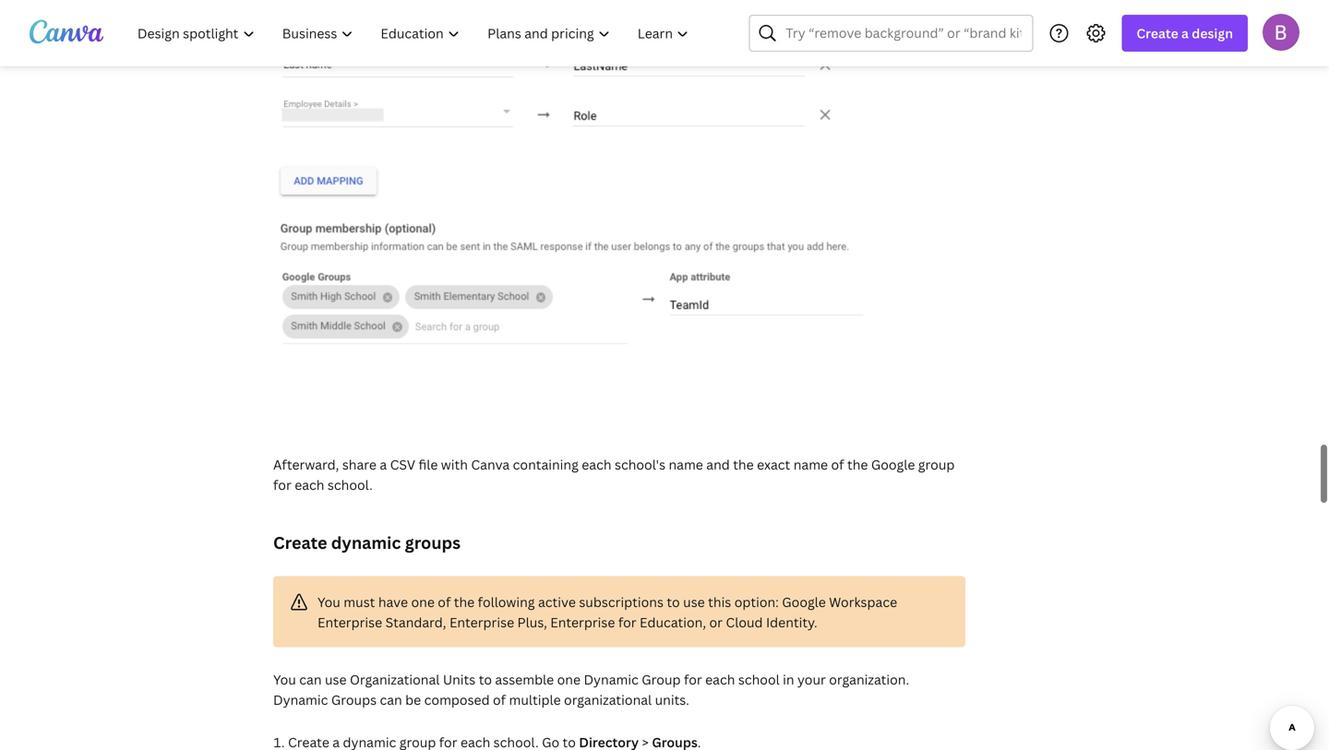 Task type: describe. For each thing, give the bounding box(es) containing it.
create for create dynamic groups
[[273, 532, 327, 555]]

create dynamic groups
[[273, 532, 461, 555]]

education,
[[640, 614, 706, 632]]

this
[[708, 594, 732, 611]]

google inside afterward, share a csv file with canva containing each school's name and the exact name of the google group for each school.
[[872, 456, 915, 474]]

groups
[[405, 532, 461, 555]]

1 horizontal spatial can
[[380, 692, 402, 709]]

google inside you must have one of the following active subscriptions to use this option: google workspace enterprise standard, enterprise plus, enterprise for education, or cloud identity.
[[782, 594, 826, 611]]

option:
[[735, 594, 779, 611]]

organizational
[[564, 692, 652, 709]]

with
[[441, 456, 468, 474]]

containing
[[513, 456, 579, 474]]

active
[[538, 594, 576, 611]]

each inside you can use organizational units to assemble one dynamic group for each school in your organization. dynamic groups can be composed of multiple organizational units.
[[706, 671, 735, 689]]

cloud
[[726, 614, 763, 632]]

groups
[[331, 692, 377, 709]]

afterward,
[[273, 456, 339, 474]]

to inside you can use organizational units to assemble one dynamic group for each school in your organization. dynamic groups can be composed of multiple organizational units.
[[479, 671, 492, 689]]

create for create a design
[[1137, 24, 1179, 42]]

use inside you can use organizational units to assemble one dynamic group for each school in your organization. dynamic groups can be composed of multiple organizational units.
[[325, 671, 347, 689]]

for inside you must have one of the following active subscriptions to use this option: google workspace enterprise standard, enterprise plus, enterprise for education, or cloud identity.
[[619, 614, 637, 632]]

design
[[1192, 24, 1234, 42]]

plus,
[[518, 614, 547, 632]]

and
[[707, 456, 730, 474]]

to inside you must have one of the following active subscriptions to use this option: google workspace enterprise standard, enterprise plus, enterprise for education, or cloud identity.
[[667, 594, 680, 611]]

1 horizontal spatial the
[[733, 456, 754, 474]]

share
[[342, 456, 377, 474]]

0 horizontal spatial can
[[299, 671, 322, 689]]

of inside you must have one of the following active subscriptions to use this option: google workspace enterprise standard, enterprise plus, enterprise for education, or cloud identity.
[[438, 594, 451, 611]]

in
[[783, 671, 795, 689]]

must
[[344, 594, 375, 611]]

3 enterprise from the left
[[551, 614, 615, 632]]

of inside afterward, share a csv file with canva containing each school's name and the exact name of the google group for each school.
[[832, 456, 845, 474]]

organization.
[[829, 671, 910, 689]]

subscriptions
[[579, 594, 664, 611]]

2 enterprise from the left
[[450, 614, 514, 632]]

canva
[[471, 456, 510, 474]]

use inside you must have one of the following active subscriptions to use this option: google workspace enterprise standard, enterprise plus, enterprise for education, or cloud identity.
[[683, 594, 705, 611]]

following
[[478, 594, 535, 611]]

one inside you must have one of the following active subscriptions to use this option: google workspace enterprise standard, enterprise plus, enterprise for education, or cloud identity.
[[411, 594, 435, 611]]

1 horizontal spatial each
[[582, 456, 612, 474]]

0 vertical spatial dynamic
[[584, 671, 639, 689]]



Task type: vqa. For each thing, say whether or not it's contained in the screenshot.
"Group"
yes



Task type: locate. For each thing, give the bounding box(es) containing it.
create a design button
[[1122, 15, 1248, 52]]

the left following
[[454, 594, 475, 611]]

1 horizontal spatial name
[[794, 456, 828, 474]]

for
[[273, 477, 292, 494], [619, 614, 637, 632], [684, 671, 702, 689]]

of right exact
[[832, 456, 845, 474]]

workspace
[[829, 594, 898, 611]]

top level navigation element
[[126, 15, 705, 52]]

create left the design
[[1137, 24, 1179, 42]]

each
[[582, 456, 612, 474], [295, 477, 325, 494], [706, 671, 735, 689]]

2 name from the left
[[794, 456, 828, 474]]

google up identity.
[[782, 594, 826, 611]]

2 vertical spatial for
[[684, 671, 702, 689]]

0 horizontal spatial you
[[273, 671, 296, 689]]

use
[[683, 594, 705, 611], [325, 671, 347, 689]]

1 vertical spatial for
[[619, 614, 637, 632]]

school
[[739, 671, 780, 689]]

0 vertical spatial create
[[1137, 24, 1179, 42]]

dynamic
[[584, 671, 639, 689], [273, 692, 328, 709]]

or
[[710, 614, 723, 632]]

the right and
[[733, 456, 754, 474]]

1 horizontal spatial you
[[318, 594, 341, 611]]

2 vertical spatial each
[[706, 671, 735, 689]]

create
[[1137, 24, 1179, 42], [273, 532, 327, 555]]

0 horizontal spatial use
[[325, 671, 347, 689]]

one up multiple
[[557, 671, 581, 689]]

0 vertical spatial can
[[299, 671, 322, 689]]

for inside you can use organizational units to assemble one dynamic group for each school in your organization. dynamic groups can be composed of multiple organizational units.
[[684, 671, 702, 689]]

1 horizontal spatial enterprise
[[450, 614, 514, 632]]

0 horizontal spatial one
[[411, 594, 435, 611]]

0 horizontal spatial the
[[454, 594, 475, 611]]

have
[[378, 594, 408, 611]]

to right units
[[479, 671, 492, 689]]

0 horizontal spatial a
[[380, 456, 387, 474]]

2 vertical spatial of
[[493, 692, 506, 709]]

0 horizontal spatial of
[[438, 594, 451, 611]]

enterprise down following
[[450, 614, 514, 632]]

0 horizontal spatial each
[[295, 477, 325, 494]]

1 name from the left
[[669, 456, 703, 474]]

0 horizontal spatial enterprise
[[318, 614, 382, 632]]

1 horizontal spatial use
[[683, 594, 705, 611]]

0 vertical spatial you
[[318, 594, 341, 611]]

of down assemble
[[493, 692, 506, 709]]

enterprise down active
[[551, 614, 615, 632]]

use up groups
[[325, 671, 347, 689]]

google left the group
[[872, 456, 915, 474]]

0 vertical spatial to
[[667, 594, 680, 611]]

enterprise down must
[[318, 614, 382, 632]]

a inside dropdown button
[[1182, 24, 1189, 42]]

0 horizontal spatial for
[[273, 477, 292, 494]]

1 horizontal spatial a
[[1182, 24, 1189, 42]]

dynamic
[[331, 532, 401, 555]]

each left school's at the bottom of the page
[[582, 456, 612, 474]]

2 horizontal spatial of
[[832, 456, 845, 474]]

for down subscriptions
[[619, 614, 637, 632]]

organizational
[[350, 671, 440, 689]]

2 horizontal spatial the
[[848, 456, 868, 474]]

units
[[443, 671, 476, 689]]

name left and
[[669, 456, 703, 474]]

0 vertical spatial each
[[582, 456, 612, 474]]

1 horizontal spatial one
[[557, 671, 581, 689]]

1 vertical spatial one
[[557, 671, 581, 689]]

dynamic up organizational
[[584, 671, 639, 689]]

1 horizontal spatial create
[[1137, 24, 1179, 42]]

create a design
[[1137, 24, 1234, 42]]

exact
[[757, 456, 791, 474]]

can left organizational
[[299, 671, 322, 689]]

a left csv
[[380, 456, 387, 474]]

1 horizontal spatial of
[[493, 692, 506, 709]]

1 vertical spatial can
[[380, 692, 402, 709]]

for down afterward,
[[273, 477, 292, 494]]

the left the group
[[848, 456, 868, 474]]

school.
[[328, 477, 373, 494]]

1 vertical spatial a
[[380, 456, 387, 474]]

2 horizontal spatial enterprise
[[551, 614, 615, 632]]

1 vertical spatial to
[[479, 671, 492, 689]]

multiple
[[509, 692, 561, 709]]

csv
[[390, 456, 416, 474]]

of inside you can use organizational units to assemble one dynamic group for each school in your organization. dynamic groups can be composed of multiple organizational units.
[[493, 692, 506, 709]]

create inside dropdown button
[[1137, 24, 1179, 42]]

you for you must have one of the following active subscriptions to use this option: google workspace enterprise standard, enterprise plus, enterprise for education, or cloud identity.
[[318, 594, 341, 611]]

group
[[642, 671, 681, 689]]

2 horizontal spatial each
[[706, 671, 735, 689]]

Try "remove background" or "brand kit" search field
[[786, 16, 1022, 51]]

0 vertical spatial a
[[1182, 24, 1189, 42]]

use left this
[[683, 594, 705, 611]]

the
[[733, 456, 754, 474], [848, 456, 868, 474], [454, 594, 475, 611]]

a
[[1182, 24, 1189, 42], [380, 456, 387, 474]]

school's
[[615, 456, 666, 474]]

you inside you can use organizational units to assemble one dynamic group for each school in your organization. dynamic groups can be composed of multiple organizational units.
[[273, 671, 296, 689]]

your
[[798, 671, 826, 689]]

0 horizontal spatial create
[[273, 532, 327, 555]]

2 horizontal spatial for
[[684, 671, 702, 689]]

0 vertical spatial for
[[273, 477, 292, 494]]

1 horizontal spatial for
[[619, 614, 637, 632]]

to
[[667, 594, 680, 611], [479, 671, 492, 689]]

1 vertical spatial of
[[438, 594, 451, 611]]

1 enterprise from the left
[[318, 614, 382, 632]]

1 vertical spatial each
[[295, 477, 325, 494]]

one
[[411, 594, 435, 611], [557, 671, 581, 689]]

0 horizontal spatial google
[[782, 594, 826, 611]]

0 horizontal spatial name
[[669, 456, 703, 474]]

0 vertical spatial google
[[872, 456, 915, 474]]

be
[[406, 692, 421, 709]]

for inside afterward, share a csv file with canva containing each school's name and the exact name of the google group for each school.
[[273, 477, 292, 494]]

units.
[[655, 692, 690, 709]]

composed
[[424, 692, 490, 709]]

afterward, share a csv file with canva containing each school's name and the exact name of the google group for each school.
[[273, 456, 955, 494]]

1 horizontal spatial google
[[872, 456, 915, 474]]

bob builder image
[[1263, 14, 1300, 51]]

1 horizontal spatial to
[[667, 594, 680, 611]]

0 horizontal spatial to
[[479, 671, 492, 689]]

you can use organizational units to assemble one dynamic group for each school in your organization. dynamic groups can be composed of multiple organizational units.
[[273, 671, 910, 709]]

name
[[669, 456, 703, 474], [794, 456, 828, 474]]

1 vertical spatial create
[[273, 532, 327, 555]]

1 vertical spatial use
[[325, 671, 347, 689]]

identity.
[[766, 614, 818, 632]]

you
[[318, 594, 341, 611], [273, 671, 296, 689]]

file
[[419, 456, 438, 474]]

0 vertical spatial of
[[832, 456, 845, 474]]

each down afterward,
[[295, 477, 325, 494]]

1 vertical spatial google
[[782, 594, 826, 611]]

enterprise
[[318, 614, 382, 632], [450, 614, 514, 632], [551, 614, 615, 632]]

a inside afterward, share a csv file with canva containing each school's name and the exact name of the google group for each school.
[[380, 456, 387, 474]]

one up standard,
[[411, 594, 435, 611]]

can
[[299, 671, 322, 689], [380, 692, 402, 709]]

to up education,
[[667, 594, 680, 611]]

can down organizational
[[380, 692, 402, 709]]

assemble
[[495, 671, 554, 689]]

0 vertical spatial use
[[683, 594, 705, 611]]

0 vertical spatial one
[[411, 594, 435, 611]]

the inside you must have one of the following active subscriptions to use this option: google workspace enterprise standard, enterprise plus, enterprise for education, or cloud identity.
[[454, 594, 475, 611]]

for up units.
[[684, 671, 702, 689]]

1 vertical spatial you
[[273, 671, 296, 689]]

create left dynamic
[[273, 532, 327, 555]]

name right exact
[[794, 456, 828, 474]]

standard,
[[386, 614, 446, 632]]

dynamic left groups
[[273, 692, 328, 709]]

1 horizontal spatial dynamic
[[584, 671, 639, 689]]

of up standard,
[[438, 594, 451, 611]]

you inside you must have one of the following active subscriptions to use this option: google workspace enterprise standard, enterprise plus, enterprise for education, or cloud identity.
[[318, 594, 341, 611]]

a left the design
[[1182, 24, 1189, 42]]

of
[[832, 456, 845, 474], [438, 594, 451, 611], [493, 692, 506, 709]]

group
[[919, 456, 955, 474]]

you for you can use organizational units to assemble one dynamic group for each school in your organization. dynamic groups can be composed of multiple organizational units.
[[273, 671, 296, 689]]

you must have one of the following active subscriptions to use this option: google workspace enterprise standard, enterprise plus, enterprise for education, or cloud identity.
[[318, 594, 898, 632]]

one inside you can use organizational units to assemble one dynamic group for each school in your organization. dynamic groups can be composed of multiple organizational units.
[[557, 671, 581, 689]]

0 horizontal spatial dynamic
[[273, 692, 328, 709]]

google
[[872, 456, 915, 474], [782, 594, 826, 611]]

1 vertical spatial dynamic
[[273, 692, 328, 709]]

each left 'school'
[[706, 671, 735, 689]]



